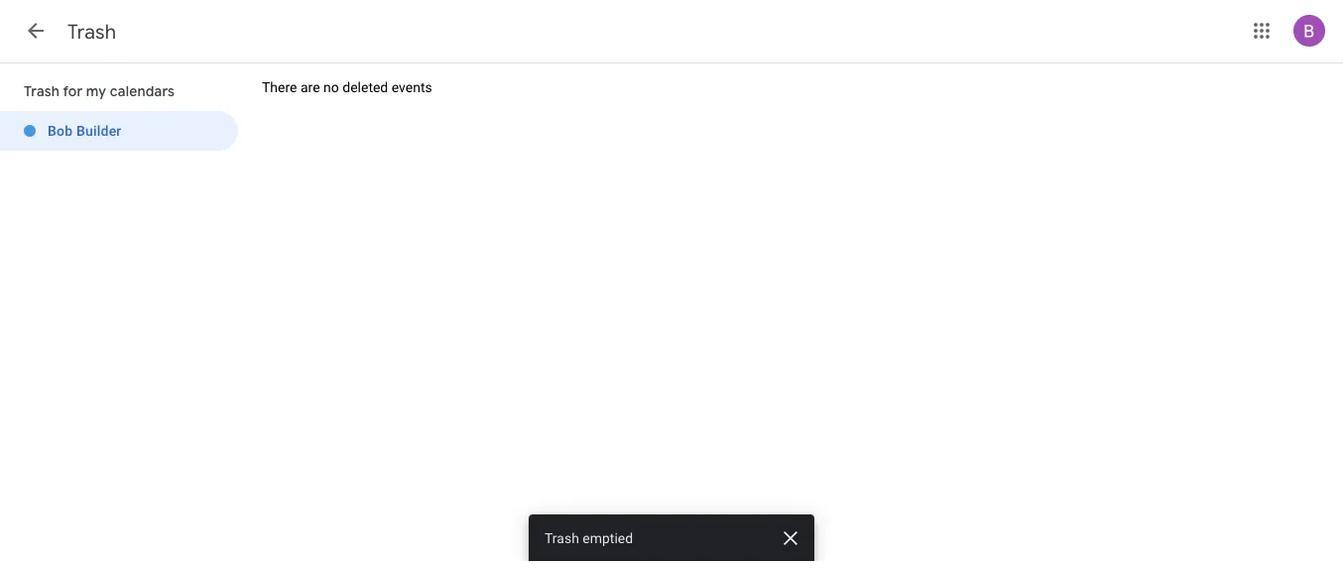 Task type: locate. For each thing, give the bounding box(es) containing it.
events
[[392, 79, 432, 96]]

2 horizontal spatial trash
[[545, 530, 579, 547]]

there are no deleted events
[[262, 79, 432, 96]]

1 vertical spatial trash
[[24, 82, 60, 100]]

trash
[[67, 19, 116, 44], [24, 82, 60, 100], [545, 530, 579, 547]]

0 vertical spatial trash
[[67, 19, 116, 44]]

0 horizontal spatial trash
[[24, 82, 60, 100]]

trash left emptied
[[545, 530, 579, 547]]

no
[[324, 79, 339, 96]]

deleted
[[343, 79, 388, 96]]

builder
[[76, 123, 122, 139]]

there
[[262, 79, 297, 96]]

1 horizontal spatial trash
[[67, 19, 116, 44]]

calendars
[[110, 82, 175, 100]]

2 vertical spatial trash
[[545, 530, 579, 547]]

bob builder list item
[[0, 111, 238, 151]]

trash for trash for my calendars
[[24, 82, 60, 100]]

trash for my calendars
[[24, 82, 175, 100]]

my
[[86, 82, 106, 100]]

emptied
[[583, 530, 633, 547]]

bob
[[48, 123, 73, 139]]

trash left for
[[24, 82, 60, 100]]

trash emptied
[[545, 530, 633, 547]]

trash right go back icon
[[67, 19, 116, 44]]



Task type: describe. For each thing, give the bounding box(es) containing it.
trash for trash emptied
[[545, 530, 579, 547]]

for
[[63, 82, 83, 100]]

trash for trash
[[67, 19, 116, 44]]

trash heading
[[67, 19, 116, 44]]

bob builder
[[48, 123, 122, 139]]

are
[[301, 79, 320, 96]]

bob builder link
[[0, 111, 238, 151]]

go back image
[[24, 19, 48, 43]]



Task type: vqa. For each thing, say whether or not it's contained in the screenshot.
builder
yes



